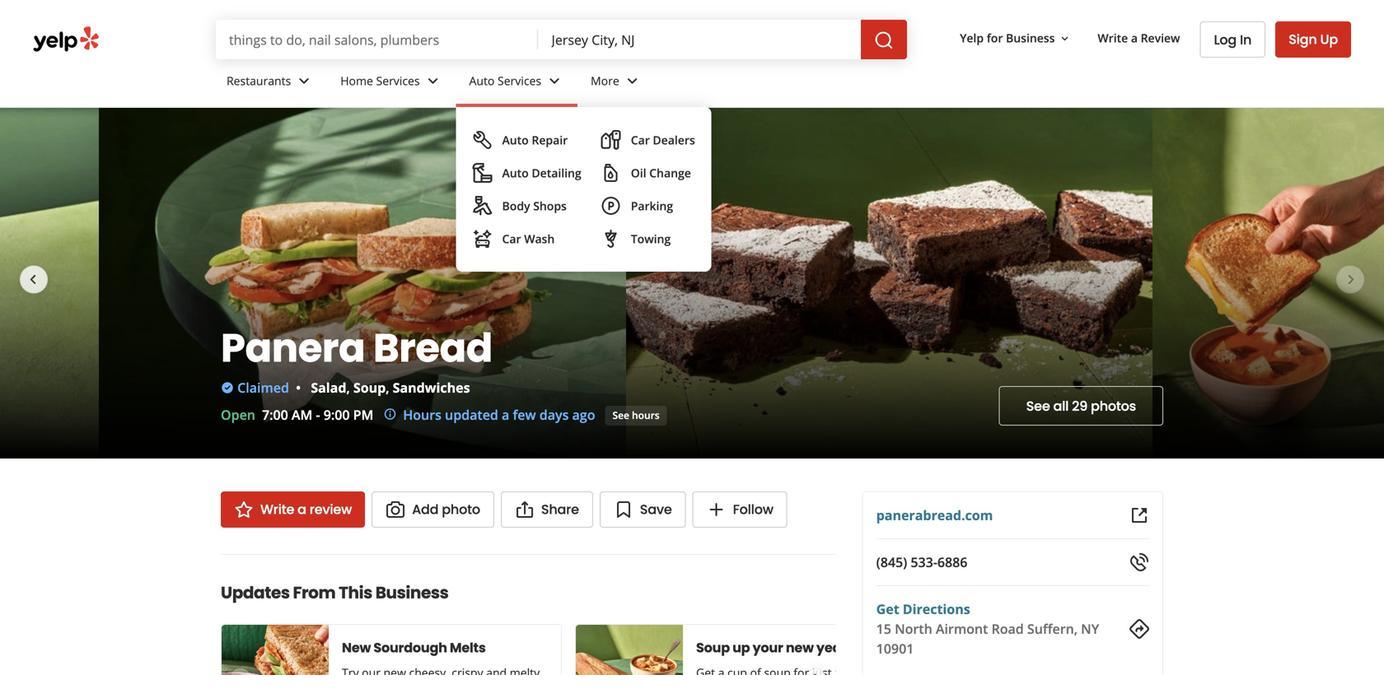 Task type: vqa. For each thing, say whether or not it's contained in the screenshot.
topmost map
no



Task type: describe. For each thing, give the bounding box(es) containing it.
get directions link
[[876, 601, 970, 618]]

all
[[1053, 397, 1069, 416]]

updates from this business
[[221, 582, 449, 605]]

photo of panera bread - suffern, ny, us. panera broccoli cheddar bread bowl image
[[0, 108, 99, 459]]

16 claim filled v2 image
[[221, 382, 234, 395]]

business inside button
[[1006, 30, 1055, 46]]

up
[[733, 639, 750, 658]]

add photo
[[412, 501, 480, 519]]

auto for auto services
[[469, 73, 495, 89]]

detailing
[[532, 165, 581, 181]]

am
[[292, 406, 312, 424]]

save button
[[600, 492, 686, 528]]

panerabread.com
[[876, 507, 993, 524]]

updates from this business element
[[194, 555, 916, 676]]

24 phone v2 image
[[1130, 553, 1149, 573]]

pm
[[353, 406, 373, 424]]

share button
[[501, 492, 593, 528]]

auto repair
[[502, 132, 568, 148]]

repair
[[532, 132, 568, 148]]

hours
[[403, 406, 442, 424]]

24 auto detailing v2 image
[[473, 163, 492, 183]]

none field address, neighborhood, city, state or zip
[[538, 20, 861, 59]]

2 , from the left
[[386, 379, 389, 397]]

24 chevron down v2 image for auto services
[[545, 71, 564, 91]]

24 add v2 image
[[707, 500, 726, 520]]

services for home services
[[376, 73, 420, 89]]

directions
[[903, 601, 970, 618]]

a inside info alert
[[502, 406, 509, 424]]

24 body shop v2 image
[[473, 196, 492, 216]]

auto detailing link
[[466, 157, 588, 190]]

business categories element
[[213, 59, 1351, 272]]

bread
[[373, 321, 493, 376]]

new
[[786, 639, 814, 658]]

write for write a review
[[1098, 30, 1128, 46]]

write a review
[[1098, 30, 1180, 46]]

hours
[[632, 409, 660, 422]]

road
[[992, 620, 1024, 638]]

sandwiches link
[[393, 379, 470, 397]]

updated
[[445, 406, 498, 424]]

ny
[[1081, 620, 1099, 638]]

new
[[342, 639, 371, 658]]

photo of panera bread - suffern, ny, us. panera grilled cheese and tomato soup you pick 2 image
[[1153, 108, 1384, 459]]

save
[[640, 501, 672, 519]]

sign up link
[[1276, 21, 1351, 58]]

next image for the leftmost the previous icon
[[1341, 270, 1361, 290]]

15
[[876, 620, 891, 638]]

write a review
[[260, 501, 352, 519]]

panera
[[221, 321, 365, 376]]

body shops link
[[466, 190, 588, 222]]

ago
[[572, 406, 595, 424]]

towing link
[[595, 222, 702, 255]]

auto repair link
[[466, 124, 588, 157]]

add
[[412, 501, 439, 519]]

north
[[895, 620, 933, 638]]

home
[[340, 73, 373, 89]]

towing
[[631, 231, 671, 247]]

search image
[[874, 31, 894, 50]]

auto detailing
[[502, 165, 581, 181]]

none field things to do, nail salons, plumbers
[[216, 20, 538, 59]]

photo of panera bread - suffern, ny, us. panera brownie image
[[626, 108, 1153, 459]]

9:00
[[324, 406, 350, 424]]

24 auto repair v2 image
[[473, 130, 492, 150]]

sandwiches
[[393, 379, 470, 397]]

24 car wash v2 image
[[473, 229, 492, 249]]

airmont
[[936, 620, 988, 638]]

services for auto services
[[498, 73, 541, 89]]

see for see hours
[[613, 409, 629, 422]]

soup inside updates from this business element
[[696, 639, 730, 658]]

claimed
[[237, 379, 289, 397]]

review
[[310, 501, 352, 519]]

open 7:00 am - 9:00 pm
[[221, 406, 373, 424]]

(845) 533-6886
[[876, 554, 968, 571]]

year
[[816, 639, 847, 658]]

wash
[[524, 231, 555, 247]]

24 share v2 image
[[515, 500, 535, 520]]

restaurants link
[[213, 59, 327, 107]]

new sourdough melts image
[[222, 625, 329, 676]]

16 info v2 image
[[383, 408, 397, 421]]

car dealers
[[631, 132, 695, 148]]

for
[[987, 30, 1003, 46]]

dealers
[[653, 132, 695, 148]]

write a review link
[[221, 492, 365, 528]]

24 oil change v2 image
[[601, 163, 621, 183]]

follow
[[733, 501, 773, 519]]

photos
[[1091, 397, 1136, 416]]

menu inside business categories element
[[456, 107, 712, 272]]

change
[[649, 165, 691, 181]]

soup up your new year
[[696, 639, 847, 658]]

write a review link
[[1091, 23, 1187, 53]]



Task type: locate. For each thing, give the bounding box(es) containing it.
car
[[631, 132, 650, 148], [502, 231, 521, 247]]

0 horizontal spatial next image
[[807, 669, 825, 676]]

see hours link
[[605, 406, 667, 426]]

0 vertical spatial previous image
[[23, 270, 43, 290]]

24 chevron down v2 image for restaurants
[[294, 71, 314, 91]]

see hours
[[613, 409, 660, 422]]

auto up "body"
[[502, 165, 529, 181]]

write left review
[[1098, 30, 1128, 46]]

16 chevron down v2 image
[[1058, 32, 1072, 45]]

2 24 chevron down v2 image from the left
[[623, 71, 642, 91]]

1 horizontal spatial soup
[[696, 639, 730, 658]]

updates
[[221, 582, 290, 605]]

write
[[1098, 30, 1128, 46], [260, 501, 294, 519]]

2 vertical spatial auto
[[502, 165, 529, 181]]

body
[[502, 198, 530, 214]]

(845)
[[876, 554, 907, 571]]

24 chevron down v2 image inside auto services link
[[545, 71, 564, 91]]

24 chevron down v2 image right restaurants
[[294, 71, 314, 91]]

1 horizontal spatial car
[[631, 132, 650, 148]]

1 horizontal spatial ,
[[386, 379, 389, 397]]

24 camera v2 image
[[386, 500, 405, 520]]

new sourdough melts
[[342, 639, 486, 658]]

services
[[376, 73, 420, 89], [498, 73, 541, 89]]

oil change link
[[595, 157, 702, 190]]

24 chevron down v2 image for home services
[[423, 71, 443, 91]]

1 horizontal spatial write
[[1098, 30, 1128, 46]]

car wash link
[[466, 222, 588, 255]]

write right 24 star v2 image
[[260, 501, 294, 519]]

add photo link
[[372, 492, 494, 528]]

services right "home"
[[376, 73, 420, 89]]

24 external link v2 image
[[1130, 506, 1149, 526]]

see left hours at the left of page
[[613, 409, 629, 422]]

24 towing v2 image
[[601, 229, 621, 249]]

, left soup "link"
[[346, 379, 350, 397]]

1 vertical spatial auto
[[502, 132, 529, 148]]

0 horizontal spatial ,
[[346, 379, 350, 397]]

get
[[876, 601, 899, 618]]

days
[[539, 406, 569, 424]]

24 chevron down v2 image inside restaurants link
[[294, 71, 314, 91]]

car dealers link
[[595, 124, 702, 157]]

soup up pm at the left
[[353, 379, 386, 397]]

previous image inside updates from this business element
[[231, 669, 249, 676]]

car for car wash
[[502, 231, 521, 247]]

in
[[1240, 30, 1252, 49]]

1 horizontal spatial a
[[502, 406, 509, 424]]

1 horizontal spatial 24 chevron down v2 image
[[545, 71, 564, 91]]

your
[[753, 639, 783, 658]]

0 vertical spatial soup
[[353, 379, 386, 397]]

yelp for business
[[960, 30, 1055, 46]]

soup
[[353, 379, 386, 397], [696, 639, 730, 658]]

1 , from the left
[[346, 379, 350, 397]]

see for see all 29 photos
[[1026, 397, 1050, 416]]

2 none field from the left
[[538, 20, 861, 59]]

1 horizontal spatial previous image
[[231, 669, 249, 676]]

up
[[1320, 30, 1338, 49]]

menu
[[456, 107, 712, 272]]

auto services
[[469, 73, 541, 89]]

0 horizontal spatial car
[[502, 231, 521, 247]]

salad , soup , sandwiches
[[311, 379, 470, 397]]

sign up
[[1289, 30, 1338, 49]]

next image
[[1341, 270, 1361, 290], [807, 669, 825, 676]]

24 directions v2 image
[[1130, 620, 1149, 639]]

salad link
[[311, 379, 346, 397]]

1 24 chevron down v2 image from the left
[[294, 71, 314, 91]]

auto services link
[[456, 59, 578, 107]]

next image for the previous icon within updates from this business element
[[807, 669, 825, 676]]

,
[[346, 379, 350, 397], [386, 379, 389, 397]]

yelp for business button
[[953, 23, 1078, 53]]

1 vertical spatial car
[[502, 231, 521, 247]]

None field
[[216, 20, 538, 59], [538, 20, 861, 59]]

a for review
[[1131, 30, 1138, 46]]

parking link
[[595, 190, 702, 222]]

review
[[1141, 30, 1180, 46]]

auto
[[469, 73, 495, 89], [502, 132, 529, 148], [502, 165, 529, 181]]

parking
[[631, 198, 673, 214]]

24 chevron down v2 image right home services at the left
[[423, 71, 443, 91]]

0 vertical spatial business
[[1006, 30, 1055, 46]]

0 horizontal spatial 24 chevron down v2 image
[[294, 71, 314, 91]]

services up auto repair link
[[498, 73, 541, 89]]

1 horizontal spatial see
[[1026, 397, 1050, 416]]

24 chevron down v2 image inside home services link
[[423, 71, 443, 91]]

1 services from the left
[[376, 73, 420, 89]]

24 car dealer v2 image
[[601, 130, 621, 150]]

1 horizontal spatial next image
[[1341, 270, 1361, 290]]

0 horizontal spatial previous image
[[23, 270, 43, 290]]

car inside the car dealers link
[[631, 132, 650, 148]]

auto inside auto repair link
[[502, 132, 529, 148]]

more
[[591, 73, 619, 89]]

0 vertical spatial next image
[[1341, 270, 1361, 290]]

0 horizontal spatial services
[[376, 73, 420, 89]]

24 chevron down v2 image
[[294, 71, 314, 91], [545, 71, 564, 91]]

1 vertical spatial a
[[502, 406, 509, 424]]

share
[[541, 501, 579, 519]]

1 horizontal spatial business
[[1006, 30, 1055, 46]]

body shops
[[502, 198, 567, 214]]

get directions 15 north airmont road suffern, ny 10901
[[876, 601, 1099, 658]]

sourdough
[[374, 639, 447, 658]]

see left all
[[1026, 397, 1050, 416]]

restaurants
[[227, 73, 291, 89]]

1 none field from the left
[[216, 20, 538, 59]]

0 horizontal spatial a
[[298, 501, 306, 519]]

533-
[[911, 554, 938, 571]]

car inside car wash link
[[502, 231, 521, 247]]

this
[[339, 582, 372, 605]]

car right 24 car dealer v2 image on the top of page
[[631, 132, 650, 148]]

1 vertical spatial soup
[[696, 639, 730, 658]]

home services
[[340, 73, 420, 89]]

previous image
[[23, 270, 43, 290], [231, 669, 249, 676]]

24 chevron down v2 image right auto services
[[545, 71, 564, 91]]

1 horizontal spatial 24 chevron down v2 image
[[623, 71, 642, 91]]

log
[[1214, 30, 1237, 49]]

0 horizontal spatial 24 chevron down v2 image
[[423, 71, 443, 91]]

panera bread
[[221, 321, 493, 376]]

1 vertical spatial business
[[376, 582, 449, 605]]

auto up 24 auto repair v2 image
[[469, 73, 495, 89]]

0 vertical spatial auto
[[469, 73, 495, 89]]

info alert
[[383, 405, 595, 425]]

0 horizontal spatial business
[[376, 582, 449, 605]]

, up 16 info v2 image
[[386, 379, 389, 397]]

soup up your new year image
[[576, 625, 683, 676]]

shops
[[533, 198, 567, 214]]

auto right 24 auto repair v2 image
[[502, 132, 529, 148]]

auto inside auto detailing link
[[502, 165, 529, 181]]

1 vertical spatial previous image
[[231, 669, 249, 676]]

2 horizontal spatial a
[[1131, 30, 1138, 46]]

follow button
[[693, 492, 787, 528]]

24 parking v2 image
[[601, 196, 621, 216]]

2 24 chevron down v2 image from the left
[[545, 71, 564, 91]]

1 vertical spatial next image
[[807, 669, 825, 676]]

0 vertical spatial car
[[631, 132, 650, 148]]

open
[[221, 406, 255, 424]]

1 vertical spatial write
[[260, 501, 294, 519]]

auto inside auto services link
[[469, 73, 495, 89]]

sign
[[1289, 30, 1317, 49]]

soup left the up
[[696, 639, 730, 658]]

oil
[[631, 165, 646, 181]]

photo of panera bread - suffern, ny, us. roasted turkey & avocado blt image
[[99, 108, 626, 459]]

auto for auto detailing
[[502, 165, 529, 181]]

business
[[1006, 30, 1055, 46], [376, 582, 449, 605]]

log in
[[1214, 30, 1252, 49]]

see all 29 photos
[[1026, 397, 1136, 416]]

salad
[[311, 379, 346, 397]]

1 24 chevron down v2 image from the left
[[423, 71, 443, 91]]

menu containing auto repair
[[456, 107, 712, 272]]

car wash
[[502, 231, 555, 247]]

6886
[[938, 554, 968, 571]]

next image inside updates from this business element
[[807, 669, 825, 676]]

0 vertical spatial a
[[1131, 30, 1138, 46]]

24 chevron down v2 image inside more "link"
[[623, 71, 642, 91]]

-
[[316, 406, 320, 424]]

auto for auto repair
[[502, 132, 529, 148]]

24 chevron down v2 image
[[423, 71, 443, 91], [623, 71, 642, 91]]

soup link
[[353, 379, 386, 397]]

24 star v2 image
[[234, 500, 254, 520]]

1 horizontal spatial services
[[498, 73, 541, 89]]

None search field
[[216, 20, 907, 59]]

24 chevron down v2 image for more
[[623, 71, 642, 91]]

0 horizontal spatial see
[[613, 409, 629, 422]]

24 chevron down v2 image right more
[[623, 71, 642, 91]]

24 save outline v2 image
[[614, 500, 633, 520]]

2 services from the left
[[498, 73, 541, 89]]

oil change
[[631, 165, 691, 181]]

few
[[513, 406, 536, 424]]

more link
[[578, 59, 656, 107]]

business up sourdough
[[376, 582, 449, 605]]

0 vertical spatial write
[[1098, 30, 1128, 46]]

29
[[1072, 397, 1088, 416]]

melts
[[450, 639, 486, 658]]

car left wash
[[502, 231, 521, 247]]

address, neighborhood, city, state or zip text field
[[538, 20, 861, 59]]

photo
[[442, 501, 480, 519]]

log in link
[[1200, 21, 1266, 58]]

hours updated a few days ago
[[403, 406, 595, 424]]

0 horizontal spatial write
[[260, 501, 294, 519]]

see all 29 photos link
[[999, 386, 1163, 426]]

a for review
[[298, 501, 306, 519]]

write for write a review
[[260, 501, 294, 519]]

2 vertical spatial a
[[298, 501, 306, 519]]

business left 16 chevron down v2 "image" at the top right
[[1006, 30, 1055, 46]]

things to do, nail salons, plumbers text field
[[216, 20, 538, 59]]

car for car dealers
[[631, 132, 650, 148]]

0 horizontal spatial soup
[[353, 379, 386, 397]]

home services link
[[327, 59, 456, 107]]



